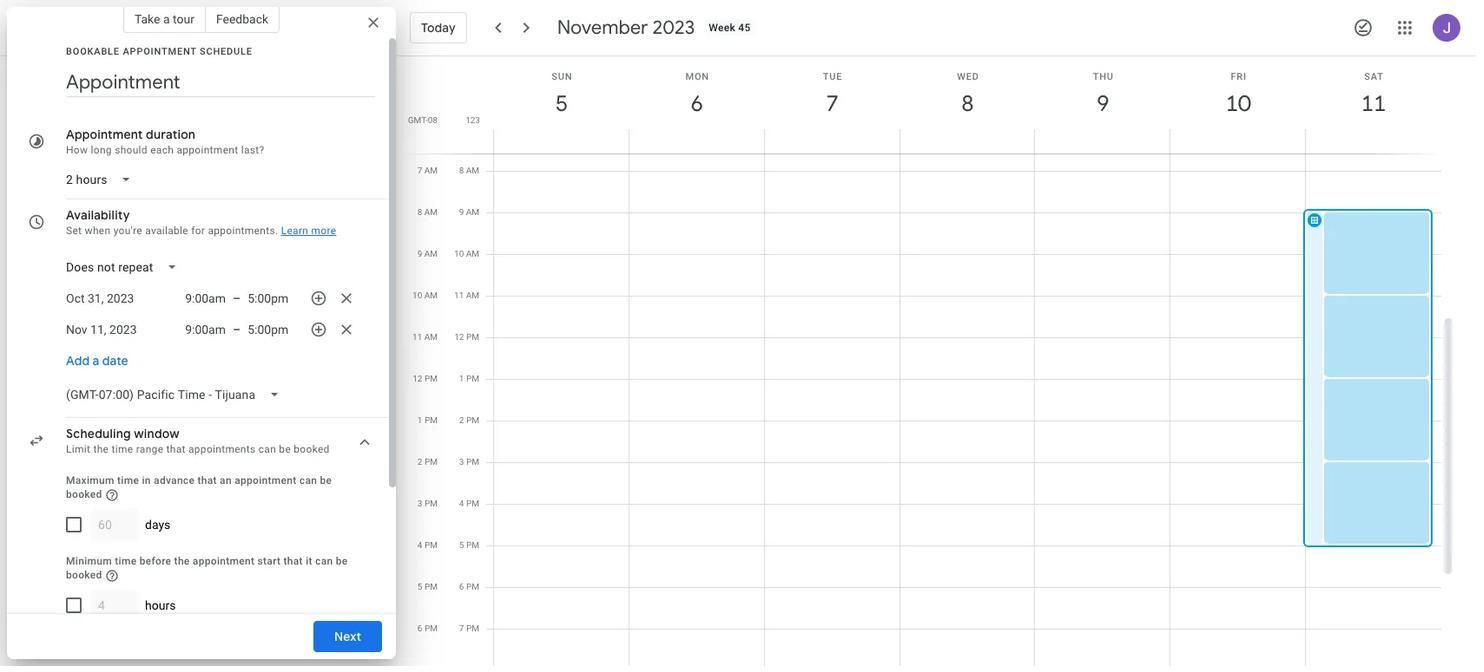 Task type: locate. For each thing, give the bounding box(es) containing it.
0 horizontal spatial 1 pm
[[418, 416, 438, 425]]

1 vertical spatial 3 pm
[[418, 499, 438, 509]]

8 down wed
[[960, 89, 973, 118]]

Add title text field
[[66, 69, 375, 96]]

1 horizontal spatial 12 pm
[[454, 333, 479, 342]]

11 am
[[454, 291, 479, 300], [412, 333, 438, 342]]

1 vertical spatial 5
[[459, 541, 464, 550]]

1 – from the top
[[233, 292, 241, 306]]

bookable
[[66, 46, 120, 57]]

appointment left the "start"
[[193, 556, 255, 568]]

fri 10
[[1225, 71, 1250, 118]]

0 horizontal spatial 8 am
[[417, 208, 438, 217]]

1 vertical spatial time
[[117, 475, 139, 487]]

week
[[709, 22, 736, 34]]

2 vertical spatial can
[[315, 556, 333, 568]]

11 inside column header
[[1360, 89, 1385, 118]]

1 horizontal spatial 6 pm
[[459, 583, 479, 592]]

1 vertical spatial 8 am
[[417, 208, 438, 217]]

an
[[220, 475, 232, 487]]

0 vertical spatial the
[[93, 444, 109, 456]]

0 horizontal spatial the
[[93, 444, 109, 456]]

can inside scheduling window limit the time range that appointments can be booked
[[259, 444, 276, 456]]

1 horizontal spatial 10
[[454, 249, 464, 259]]

2 vertical spatial 9
[[417, 249, 422, 259]]

end time text field right start time text field
[[248, 320, 296, 340]]

appointments
[[188, 444, 256, 456]]

end time text field right start time text box at the left
[[248, 288, 296, 309]]

0 horizontal spatial 6
[[418, 624, 422, 634]]

appointments.
[[208, 225, 278, 237]]

1 horizontal spatial 2
[[459, 416, 464, 425]]

scheduling window limit the time range that appointments can be booked
[[66, 426, 330, 456]]

– right start time text field
[[233, 323, 241, 337]]

gmt-
[[408, 115, 428, 125]]

time inside minimum time before the appointment start that it can be booked
[[115, 556, 137, 568]]

10
[[1225, 89, 1250, 118], [454, 249, 464, 259], [412, 291, 422, 300]]

Date text field
[[66, 320, 137, 340]]

be for window
[[279, 444, 291, 456]]

that left an
[[198, 475, 217, 487]]

1 vertical spatial 9
[[459, 208, 464, 217]]

8 am right 7 am on the left top of page
[[459, 166, 479, 175]]

8 down 7 am on the left top of page
[[417, 208, 422, 217]]

a right add
[[93, 353, 99, 369]]

6 down mon
[[690, 89, 702, 118]]

6
[[690, 89, 702, 118], [459, 583, 464, 592], [418, 624, 422, 634]]

that down window
[[166, 444, 186, 456]]

1 vertical spatial 10 am
[[412, 291, 438, 300]]

1 horizontal spatial a
[[163, 12, 170, 26]]

that inside minimum time before the appointment start that it can be booked
[[284, 556, 303, 568]]

2 vertical spatial appointment
[[193, 556, 255, 568]]

10 am
[[454, 249, 479, 259], [412, 291, 438, 300]]

appointment inside minimum time before the appointment start that it can be booked
[[193, 556, 255, 568]]

7 inside tue 7
[[825, 89, 837, 118]]

– for end time text box for start time text box at the left
[[233, 292, 241, 306]]

8 am down 7 am on the left top of page
[[417, 208, 438, 217]]

tue 7
[[823, 71, 842, 118]]

0 vertical spatial 8
[[960, 89, 973, 118]]

2 horizontal spatial 7
[[825, 89, 837, 118]]

0 horizontal spatial 6 pm
[[418, 624, 438, 634]]

1 horizontal spatial 3 pm
[[459, 458, 479, 467]]

sun
[[552, 71, 572, 82]]

11
[[1360, 89, 1385, 118], [454, 291, 464, 300], [412, 333, 422, 342]]

the inside minimum time before the appointment start that it can be booked
[[174, 556, 190, 568]]

thu
[[1093, 71, 1114, 82]]

7 for 7 pm
[[459, 624, 464, 634]]

1 vertical spatial appointment
[[235, 475, 297, 487]]

Minimum amount of hours before the start of the appointment that it can be booked number field
[[98, 590, 131, 621]]

be inside maximum time in advance that an appointment can be booked
[[320, 475, 332, 487]]

1 vertical spatial be
[[320, 475, 332, 487]]

0 vertical spatial can
[[259, 444, 276, 456]]

the down scheduling
[[93, 444, 109, 456]]

appointment
[[177, 144, 238, 156], [235, 475, 297, 487], [193, 556, 255, 568]]

hours
[[145, 599, 176, 613]]

1 vertical spatial the
[[174, 556, 190, 568]]

3
[[459, 458, 464, 467], [418, 499, 422, 509]]

booked
[[294, 444, 330, 456], [66, 489, 102, 501], [66, 569, 102, 582]]

0 horizontal spatial that
[[166, 444, 186, 456]]

november
[[557, 16, 648, 40]]

1 vertical spatial 12
[[413, 374, 422, 384]]

booked inside scheduling window limit the time range that appointments can be booked
[[294, 444, 330, 456]]

more
[[311, 225, 336, 237]]

123
[[466, 115, 480, 125]]

0 horizontal spatial 1
[[418, 416, 422, 425]]

0 vertical spatial a
[[163, 12, 170, 26]]

1 pm
[[459, 374, 479, 384], [418, 416, 438, 425]]

wednesday, november 8 element
[[948, 84, 988, 124]]

can up the it
[[299, 475, 317, 487]]

advance
[[154, 475, 195, 487]]

add a date button
[[59, 346, 135, 377]]

time left range
[[112, 444, 133, 456]]

2 vertical spatial 10
[[412, 291, 422, 300]]

pm
[[466, 333, 479, 342], [425, 374, 438, 384], [466, 374, 479, 384], [425, 416, 438, 425], [466, 416, 479, 425], [425, 458, 438, 467], [466, 458, 479, 467], [425, 499, 438, 509], [466, 499, 479, 509], [425, 541, 438, 550], [466, 541, 479, 550], [425, 583, 438, 592], [466, 583, 479, 592], [425, 624, 438, 634], [466, 624, 479, 634]]

Start time text field
[[177, 320, 226, 340]]

1 horizontal spatial 8 am
[[459, 166, 479, 175]]

5 column header
[[493, 56, 629, 154]]

5
[[554, 89, 567, 118], [459, 541, 464, 550], [418, 583, 422, 592]]

take
[[134, 12, 160, 26]]

None field
[[59, 164, 146, 195], [59, 252, 191, 283], [59, 379, 294, 411], [59, 164, 146, 195], [59, 252, 191, 283], [59, 379, 294, 411]]

2 horizontal spatial that
[[284, 556, 303, 568]]

bookable appointment schedule
[[66, 46, 253, 57]]

0 vertical spatial 4
[[459, 499, 464, 509]]

that
[[166, 444, 186, 456], [198, 475, 217, 487], [284, 556, 303, 568]]

0 vertical spatial time
[[112, 444, 133, 456]]

9 am
[[459, 208, 479, 217], [417, 249, 438, 259]]

0 vertical spatial 5
[[554, 89, 567, 118]]

0 horizontal spatial be
[[279, 444, 291, 456]]

0 vertical spatial that
[[166, 444, 186, 456]]

0 horizontal spatial 12 pm
[[413, 374, 438, 384]]

1 horizontal spatial 4
[[459, 499, 464, 509]]

2 horizontal spatial 5
[[554, 89, 567, 118]]

1 end time text field from the top
[[248, 288, 296, 309]]

1 vertical spatial end time text field
[[248, 320, 296, 340]]

8
[[960, 89, 973, 118], [459, 166, 464, 175], [417, 208, 422, 217]]

time inside maximum time in advance that an appointment can be booked
[[117, 475, 139, 487]]

0 vertical spatial 1
[[459, 374, 464, 384]]

2 vertical spatial time
[[115, 556, 137, 568]]

7
[[825, 89, 837, 118], [417, 166, 422, 175], [459, 624, 464, 634]]

2 vertical spatial 7
[[459, 624, 464, 634]]

0 horizontal spatial 4 pm
[[418, 541, 438, 550]]

11 column header
[[1305, 56, 1441, 154]]

0 horizontal spatial 10 am
[[412, 291, 438, 300]]

the inside scheduling window limit the time range that appointments can be booked
[[93, 444, 109, 456]]

Maximum days in advance that an appointment can be booked number field
[[98, 510, 131, 541]]

12
[[454, 333, 464, 342], [413, 374, 422, 384]]

0 vertical spatial 6 pm
[[459, 583, 479, 592]]

0 vertical spatial 12 pm
[[454, 333, 479, 342]]

0 vertical spatial 2 pm
[[459, 416, 479, 425]]

appointment for duration
[[177, 144, 238, 156]]

grid
[[403, 56, 1455, 667]]

can right appointments
[[259, 444, 276, 456]]

1 horizontal spatial 10 am
[[454, 249, 479, 259]]

appointment
[[66, 127, 143, 142]]

1 vertical spatial a
[[93, 353, 99, 369]]

appointment inside maximum time in advance that an appointment can be booked
[[235, 475, 297, 487]]

2 end time text field from the top
[[248, 320, 296, 340]]

maximum
[[66, 475, 114, 487]]

2 horizontal spatial 10
[[1225, 89, 1250, 118]]

a left tour on the left of the page
[[163, 12, 170, 26]]

appointment down "duration"
[[177, 144, 238, 156]]

7 am
[[417, 166, 438, 175]]

2 vertical spatial 6
[[418, 624, 422, 634]]

be for time
[[336, 556, 348, 568]]

8 inside wed 8
[[960, 89, 973, 118]]

feedback
[[216, 12, 268, 26]]

the right before
[[174, 556, 190, 568]]

0 horizontal spatial 5 pm
[[418, 583, 438, 592]]

0 vertical spatial booked
[[294, 444, 330, 456]]

that inside maximum time in advance that an appointment can be booked
[[198, 475, 217, 487]]

that inside scheduling window limit the time range that appointments can be booked
[[166, 444, 186, 456]]

8 right 7 am on the left top of page
[[459, 166, 464, 175]]

08
[[428, 115, 438, 125]]

schedule
[[200, 46, 253, 57]]

next button
[[313, 616, 382, 658]]

0 vertical spatial –
[[233, 292, 241, 306]]

long
[[91, 144, 112, 156]]

1 vertical spatial 6 pm
[[418, 624, 438, 634]]

appointment right an
[[235, 475, 297, 487]]

1 vertical spatial can
[[299, 475, 317, 487]]

scheduling
[[66, 426, 131, 442]]

minimum time before the appointment start that it can be booked
[[66, 556, 348, 582]]

next
[[334, 630, 361, 645]]

0 horizontal spatial 4
[[418, 541, 422, 550]]

0 vertical spatial 6
[[690, 89, 702, 118]]

take a tour button
[[123, 5, 206, 33]]

1 horizontal spatial 5 pm
[[459, 541, 479, 550]]

–
[[233, 292, 241, 306], [233, 323, 241, 337]]

be inside minimum time before the appointment start that it can be booked
[[336, 556, 348, 568]]

8 column header
[[899, 56, 1035, 154]]

that for time
[[284, 556, 303, 568]]

can right the it
[[315, 556, 333, 568]]

9 column header
[[1035, 56, 1171, 154]]

0 horizontal spatial 2
[[418, 458, 422, 467]]

1 vertical spatial 6
[[459, 583, 464, 592]]

1 vertical spatial 8
[[459, 166, 464, 175]]

1 horizontal spatial 1 pm
[[459, 374, 479, 384]]

feedback button
[[206, 5, 280, 33]]

8 am
[[459, 166, 479, 175], [417, 208, 438, 217]]

1 vertical spatial that
[[198, 475, 217, 487]]

be inside scheduling window limit the time range that appointments can be booked
[[279, 444, 291, 456]]

End time text field
[[248, 288, 296, 309], [248, 320, 296, 340]]

4 pm
[[459, 499, 479, 509], [418, 541, 438, 550]]

range
[[136, 444, 163, 456]]

0 horizontal spatial 7
[[417, 166, 422, 175]]

minimum
[[66, 556, 112, 568]]

2 vertical spatial 5
[[418, 583, 422, 592]]

time left before
[[115, 556, 137, 568]]

1 horizontal spatial the
[[174, 556, 190, 568]]

1 horizontal spatial 4 pm
[[459, 499, 479, 509]]

can inside minimum time before the appointment start that it can be booked
[[315, 556, 333, 568]]

be
[[279, 444, 291, 456], [320, 475, 332, 487], [336, 556, 348, 568]]

0 vertical spatial 4 pm
[[459, 499, 479, 509]]

that for window
[[166, 444, 186, 456]]

3 pm
[[459, 458, 479, 467], [418, 499, 438, 509]]

9
[[1096, 89, 1108, 118], [459, 208, 464, 217], [417, 249, 422, 259]]

45
[[738, 22, 751, 34]]

2 vertical spatial be
[[336, 556, 348, 568]]

am
[[424, 166, 438, 175], [466, 166, 479, 175], [424, 208, 438, 217], [466, 208, 479, 217], [424, 249, 438, 259], [466, 249, 479, 259], [424, 291, 438, 300], [466, 291, 479, 300], [424, 333, 438, 342]]

time left in
[[117, 475, 139, 487]]

before
[[139, 556, 171, 568]]

0 horizontal spatial a
[[93, 353, 99, 369]]

6 up the 7 pm
[[459, 583, 464, 592]]

1 horizontal spatial be
[[320, 475, 332, 487]]

last?
[[241, 144, 264, 156]]

how
[[66, 144, 88, 156]]

4
[[459, 499, 464, 509], [418, 541, 422, 550]]

1 vertical spatial 4
[[418, 541, 422, 550]]

1 horizontal spatial 9
[[459, 208, 464, 217]]

0 horizontal spatial 2 pm
[[418, 458, 438, 467]]

can
[[259, 444, 276, 456], [299, 475, 317, 487], [315, 556, 333, 568]]

2 – from the top
[[233, 323, 241, 337]]

6 left the 7 pm
[[418, 624, 422, 634]]

2 vertical spatial booked
[[66, 569, 102, 582]]

that left the it
[[284, 556, 303, 568]]

time
[[112, 444, 133, 456], [117, 475, 139, 487], [115, 556, 137, 568]]

2 pm
[[459, 416, 479, 425], [418, 458, 438, 467]]

0 vertical spatial be
[[279, 444, 291, 456]]

6 pm up the 7 pm
[[459, 583, 479, 592]]

appointment inside appointment duration how long should each appointment last?
[[177, 144, 238, 156]]

end time text field for start time text box at the left
[[248, 288, 296, 309]]

7 pm
[[459, 624, 479, 634]]

0 vertical spatial end time text field
[[248, 288, 296, 309]]

a
[[163, 12, 170, 26], [93, 353, 99, 369]]

0 vertical spatial appointment
[[177, 144, 238, 156]]

booked inside maximum time in advance that an appointment can be booked
[[66, 489, 102, 501]]

– right start time text box at the left
[[233, 292, 241, 306]]

Date text field
[[66, 288, 135, 309]]

1 horizontal spatial 12
[[454, 333, 464, 342]]

0 vertical spatial 2
[[459, 416, 464, 425]]

1 vertical spatial 11 am
[[412, 333, 438, 342]]

booked inside minimum time before the appointment start that it can be booked
[[66, 569, 102, 582]]

6 pm left the 7 pm
[[418, 624, 438, 634]]

0 vertical spatial 8 am
[[459, 166, 479, 175]]

sunday, november 5 element
[[542, 84, 582, 124]]

1 horizontal spatial 5
[[459, 541, 464, 550]]

tuesday, november 7 element
[[812, 84, 852, 124]]

limit
[[66, 444, 90, 456]]



Task type: describe. For each thing, give the bounding box(es) containing it.
6 inside mon 6
[[690, 89, 702, 118]]

gmt-08
[[408, 115, 438, 125]]

should
[[115, 144, 148, 156]]

take a tour
[[134, 12, 194, 26]]

in
[[142, 475, 151, 487]]

sat 11
[[1360, 71, 1385, 118]]

1 horizontal spatial 1
[[459, 374, 464, 384]]

start
[[258, 556, 281, 568]]

wed 8
[[957, 71, 979, 118]]

tour
[[173, 12, 194, 26]]

availability
[[66, 208, 130, 223]]

2 vertical spatial 8
[[417, 208, 422, 217]]

add a date
[[66, 353, 128, 369]]

when
[[85, 225, 111, 237]]

week 45
[[709, 22, 751, 34]]

0 horizontal spatial 12
[[413, 374, 422, 384]]

today
[[421, 20, 456, 36]]

end time text field for start time text field
[[248, 320, 296, 340]]

a for add
[[93, 353, 99, 369]]

Start time text field
[[177, 288, 226, 309]]

sun 5
[[552, 71, 572, 118]]

6 column header
[[629, 56, 765, 154]]

mon
[[685, 71, 709, 82]]

appointment for time
[[235, 475, 297, 487]]

wed
[[957, 71, 979, 82]]

learn more link
[[281, 225, 336, 237]]

for
[[191, 225, 205, 237]]

can for window
[[259, 444, 276, 456]]

duration
[[146, 127, 195, 142]]

add
[[66, 353, 90, 369]]

maximum time in advance that an appointment can be booked
[[66, 475, 332, 501]]

0 vertical spatial 5 pm
[[459, 541, 479, 550]]

each
[[150, 144, 174, 156]]

date
[[102, 353, 128, 369]]

time inside scheduling window limit the time range that appointments can be booked
[[112, 444, 133, 456]]

0 horizontal spatial 9 am
[[417, 249, 438, 259]]

booked for window
[[294, 444, 330, 456]]

9 inside thu 9
[[1096, 89, 1108, 118]]

0 horizontal spatial 10
[[412, 291, 422, 300]]

1 horizontal spatial 8
[[459, 166, 464, 175]]

can for time
[[315, 556, 333, 568]]

availability set when you're available for appointments. learn more
[[66, 208, 336, 237]]

0 horizontal spatial 5
[[418, 583, 422, 592]]

grid containing 5
[[403, 56, 1455, 667]]

friday, november 10 element
[[1218, 84, 1258, 124]]

sat
[[1364, 71, 1384, 82]]

fri
[[1231, 71, 1247, 82]]

1 vertical spatial 1 pm
[[418, 416, 438, 425]]

0 vertical spatial 3
[[459, 458, 464, 467]]

1 vertical spatial 3
[[418, 499, 422, 509]]

1 vertical spatial 5 pm
[[418, 583, 438, 592]]

1 vertical spatial 4 pm
[[418, 541, 438, 550]]

time for hours
[[115, 556, 137, 568]]

a for take
[[163, 12, 170, 26]]

days
[[145, 518, 170, 532]]

saturday, november 11 element
[[1354, 84, 1394, 124]]

mon 6
[[685, 71, 709, 118]]

– for start time text field's end time text box
[[233, 323, 241, 337]]

7 for 7 am
[[417, 166, 422, 175]]

time for days
[[117, 475, 139, 487]]

tue
[[823, 71, 842, 82]]

can inside maximum time in advance that an appointment can be booked
[[299, 475, 317, 487]]

window
[[134, 426, 180, 442]]

1 vertical spatial 1
[[418, 416, 422, 425]]

it
[[306, 556, 312, 568]]

the for time
[[174, 556, 190, 568]]

the for window
[[93, 444, 109, 456]]

thu 9
[[1093, 71, 1114, 118]]

10 column header
[[1170, 56, 1306, 154]]

7 column header
[[764, 56, 900, 154]]

0 vertical spatial 10 am
[[454, 249, 479, 259]]

1 horizontal spatial 9 am
[[459, 208, 479, 217]]

0 horizontal spatial 3 pm
[[418, 499, 438, 509]]

10 inside column header
[[1225, 89, 1250, 118]]

learn
[[281, 225, 308, 237]]

0 vertical spatial 12
[[454, 333, 464, 342]]

0 vertical spatial 1 pm
[[459, 374, 479, 384]]

1 vertical spatial 11
[[454, 291, 464, 300]]

appointment
[[123, 46, 197, 57]]

thursday, november 9 element
[[1083, 84, 1123, 124]]

you're
[[113, 225, 142, 237]]

available
[[145, 225, 188, 237]]

appointment duration how long should each appointment last?
[[66, 127, 264, 156]]

1 horizontal spatial 6
[[459, 583, 464, 592]]

2023
[[652, 16, 695, 40]]

2 vertical spatial 11
[[412, 333, 422, 342]]

today button
[[410, 7, 467, 49]]

0 vertical spatial 11 am
[[454, 291, 479, 300]]

1 vertical spatial 10
[[454, 249, 464, 259]]

0 vertical spatial 3 pm
[[459, 458, 479, 467]]

0 horizontal spatial 9
[[417, 249, 422, 259]]

november 2023
[[557, 16, 695, 40]]

5 inside sun 5
[[554, 89, 567, 118]]

booked for time
[[66, 569, 102, 582]]

monday, november 6 element
[[677, 84, 717, 124]]

set
[[66, 225, 82, 237]]



Task type: vqa. For each thing, say whether or not it's contained in the screenshot.
row containing 15
no



